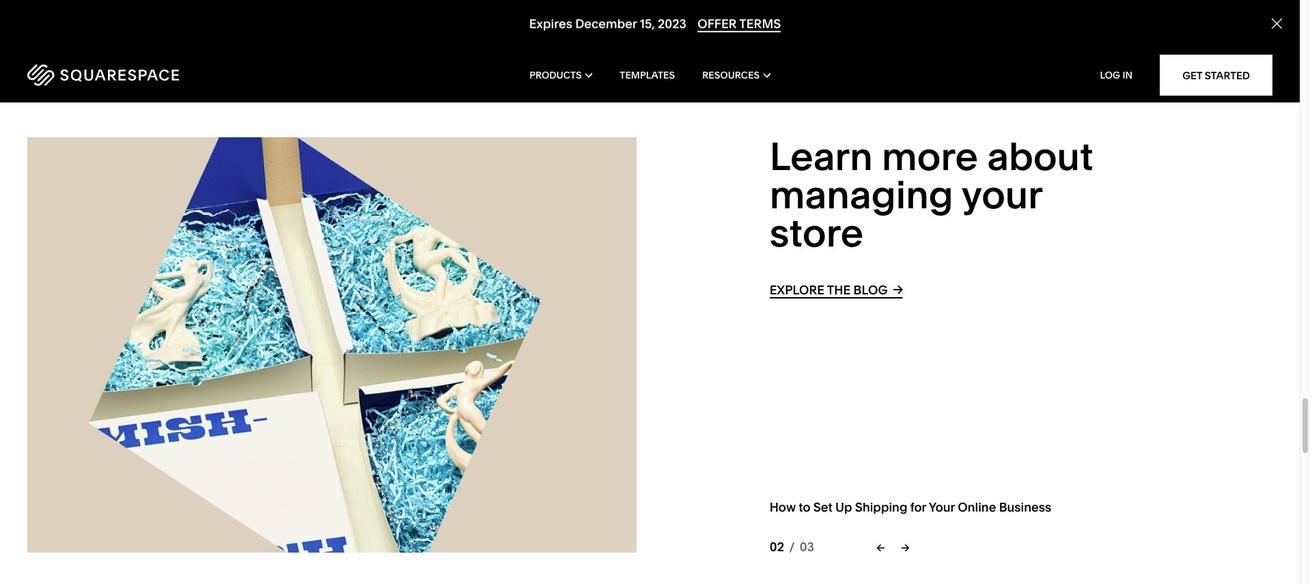 Task type: describe. For each thing, give the bounding box(es) containing it.
to
[[799, 499, 811, 515]]

for
[[911, 499, 927, 515]]

products button
[[530, 48, 593, 102]]

02
[[770, 539, 784, 555]]

the
[[827, 282, 851, 298]]

started
[[1205, 69, 1250, 82]]

log
[[1100, 69, 1121, 81]]

get
[[1183, 69, 1203, 82]]

03
[[800, 539, 814, 555]]

about
[[987, 133, 1094, 180]]

expires december 15, 2023
[[529, 16, 687, 32]]

explore
[[770, 282, 825, 298]]

your
[[929, 499, 955, 515]]

templates link
[[620, 48, 675, 102]]

terms
[[739, 16, 781, 32]]

02 / 03
[[770, 539, 814, 555]]

← button
[[870, 535, 892, 559]]

learn more about managing your store
[[770, 133, 1094, 256]]

explore the blog →
[[770, 281, 903, 298]]

squarespace logo link
[[27, 64, 276, 86]]

how to set up shipping for your online business image
[[27, 137, 636, 553]]

more
[[882, 133, 978, 180]]

shipping
[[855, 499, 908, 515]]

offer terms link
[[698, 16, 781, 32]]

15,
[[640, 16, 655, 32]]

how
[[770, 499, 796, 515]]

online
[[958, 499, 996, 515]]

resources button
[[702, 48, 771, 102]]

get started link
[[1160, 55, 1273, 96]]



Task type: vqa. For each thing, say whether or not it's contained in the screenshot.
'OFFER TERMS'
yes



Task type: locate. For each thing, give the bounding box(es) containing it.
products
[[530, 69, 582, 81]]

→ right blog
[[893, 281, 903, 297]]

→ inside button
[[901, 541, 910, 554]]

get started
[[1183, 69, 1250, 82]]

templates
[[620, 69, 675, 81]]

1 vertical spatial →
[[901, 541, 910, 554]]

→
[[893, 281, 903, 297], [901, 541, 910, 554]]

blog
[[854, 282, 888, 298]]

log             in link
[[1100, 69, 1133, 81]]

←
[[877, 541, 885, 554]]

/
[[790, 539, 795, 555]]

up
[[836, 499, 852, 515]]

→ inside explore the blog →
[[893, 281, 903, 297]]

in
[[1123, 69, 1133, 81]]

2023
[[658, 16, 687, 32]]

business
[[999, 499, 1052, 515]]

how to set up shipping for your online business
[[770, 499, 1052, 515]]

→ right ← button
[[901, 541, 910, 554]]

expires
[[529, 16, 573, 32]]

log             in
[[1100, 69, 1133, 81]]

how to set up shipping for your online business link
[[770, 499, 1052, 515]]

0 vertical spatial →
[[893, 281, 903, 297]]

offer terms
[[698, 16, 781, 32]]

december
[[575, 16, 637, 32]]

offer
[[698, 16, 737, 32]]

store
[[770, 210, 864, 256]]

your
[[962, 171, 1042, 218]]

managing
[[770, 171, 954, 218]]

learn
[[770, 133, 873, 180]]

→ button
[[894, 535, 917, 559]]

squarespace logo image
[[27, 64, 179, 86]]

set
[[814, 499, 833, 515]]

resources
[[702, 69, 760, 81]]



